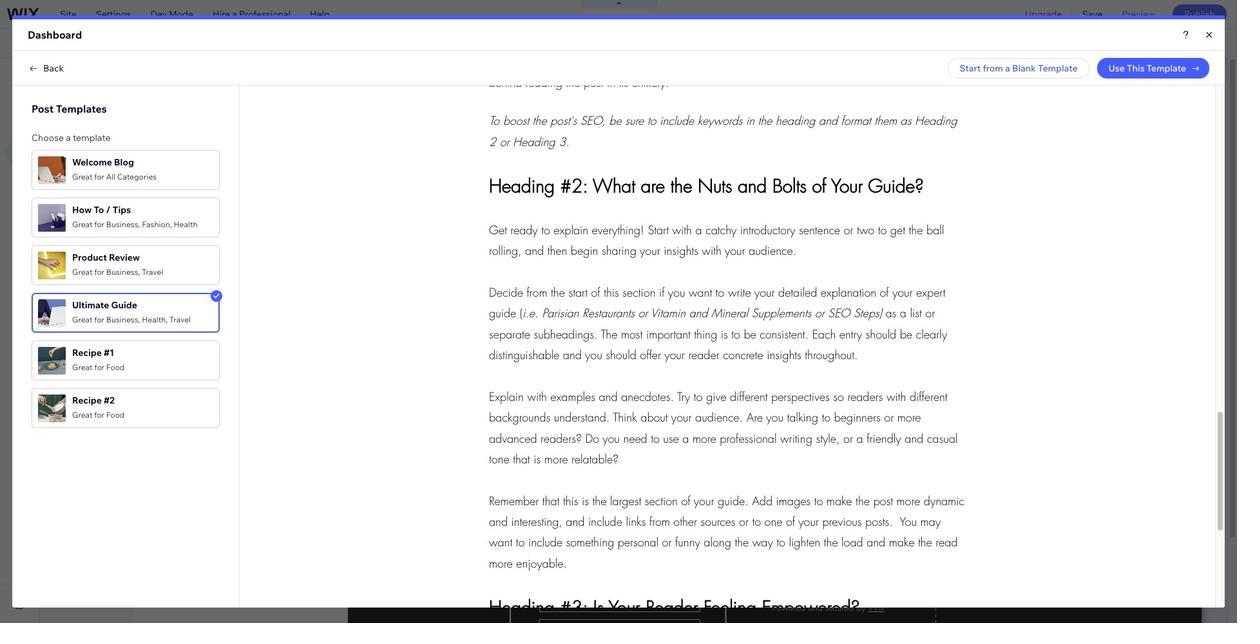 Task type: locate. For each thing, give the bounding box(es) containing it.
0 vertical spatial pages
[[77, 70, 107, 83]]

publish
[[1184, 8, 1215, 20]]

pages right the "blog"
[[76, 128, 102, 139]]

help
[[310, 8, 330, 20]]

site for site pages and menu
[[55, 70, 75, 83]]

site for site
[[60, 8, 77, 20]]

pages left and
[[77, 70, 107, 83]]

site
[[60, 8, 77, 20], [55, 70, 75, 83], [55, 104, 71, 116]]

upgrade
[[1025, 8, 1062, 20]]

1 vertical spatial pages
[[76, 128, 102, 139]]

0 horizontal spatial menu
[[73, 104, 97, 116]]

1 horizontal spatial menu
[[130, 70, 158, 83]]

site up site menu
[[55, 70, 75, 83]]

menu
[[130, 70, 158, 83], [73, 104, 97, 116]]

tools button
[[1108, 29, 1169, 57]]

hire a professional
[[213, 8, 291, 20]]

blog pages
[[55, 128, 102, 139]]

pages
[[77, 70, 107, 83], [76, 128, 102, 139]]

dev
[[150, 8, 167, 20]]

0 vertical spatial menu
[[130, 70, 158, 83]]

1 vertical spatial site
[[55, 70, 75, 83]]

site left settings
[[60, 8, 77, 20]]

tools
[[1135, 37, 1157, 49]]

0 vertical spatial site
[[60, 8, 77, 20]]

menu right and
[[130, 70, 158, 83]]

connect
[[345, 37, 381, 49]]

menu up blog pages
[[73, 104, 97, 116]]

your
[[383, 37, 402, 49]]

1 vertical spatial blog
[[176, 138, 202, 150]]

blog
[[49, 37, 74, 49], [176, 138, 202, 150]]

1 horizontal spatial blog
[[176, 138, 202, 150]]

1 vertical spatial menu
[[73, 104, 97, 116]]

100% button
[[1055, 29, 1107, 57]]

pages for site
[[77, 70, 107, 83]]

0 horizontal spatial blog
[[49, 37, 74, 49]]

site for site menu
[[55, 104, 71, 116]]

2 vertical spatial site
[[55, 104, 71, 116]]

pages for blog
[[76, 128, 102, 139]]

save
[[1082, 8, 1103, 20]]

preview
[[1122, 8, 1155, 20]]

and
[[109, 70, 128, 83]]

a
[[232, 8, 237, 20]]

site pages and menu
[[55, 70, 158, 83]]

https://www.wix.com/mysite connect your domain
[[222, 37, 437, 49]]

site up the "blog"
[[55, 104, 71, 116]]

publish button
[[1173, 5, 1227, 24]]

settings
[[96, 8, 131, 20]]



Task type: vqa. For each thing, say whether or not it's contained in the screenshot.
syncee for suppliers logo
no



Task type: describe. For each thing, give the bounding box(es) containing it.
preview button
[[1113, 0, 1165, 28]]

hire
[[213, 8, 230, 20]]

site menu
[[55, 104, 97, 116]]

https://www.wix.com/mysite
[[222, 37, 339, 49]]

search
[[1196, 37, 1226, 49]]

dev mode
[[150, 8, 193, 20]]

mode
[[169, 8, 193, 20]]

search button
[[1169, 29, 1237, 57]]

professional
[[239, 8, 291, 20]]

save button
[[1073, 0, 1113, 28]]

0 vertical spatial blog
[[49, 37, 74, 49]]

blog
[[55, 128, 74, 139]]

100%
[[1075, 37, 1098, 49]]

domain
[[404, 37, 437, 49]]



